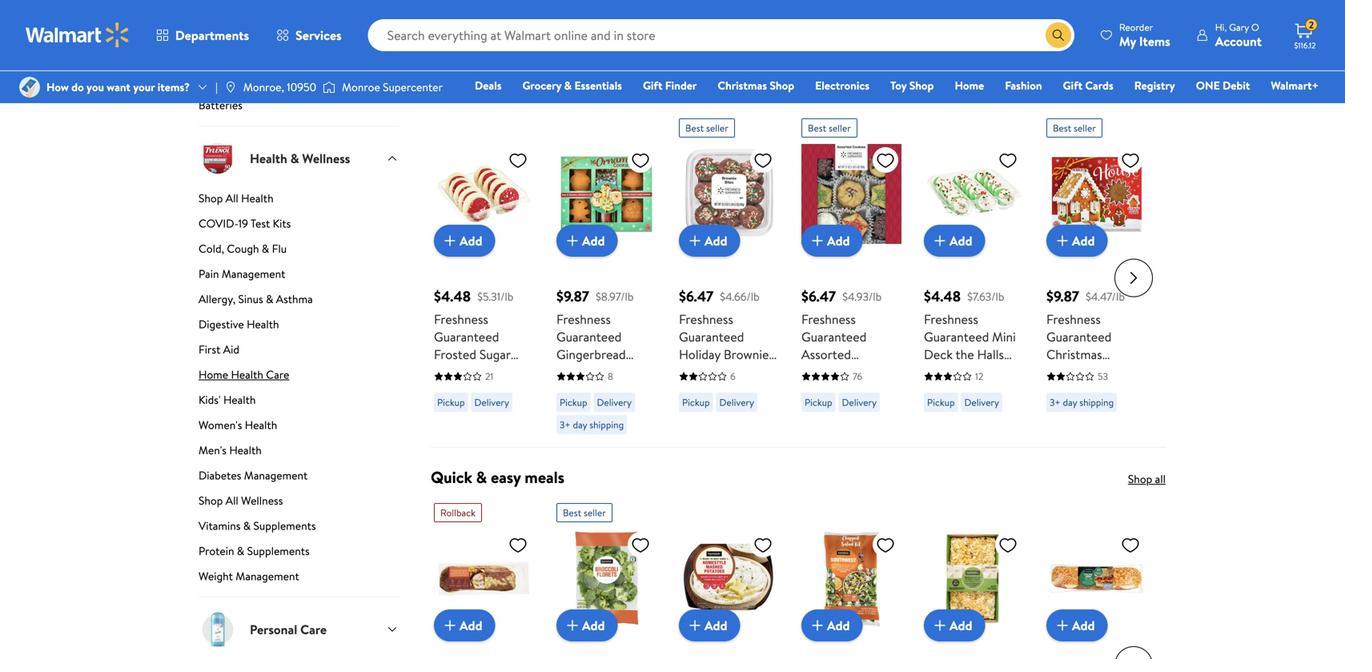 Task type: locate. For each thing, give the bounding box(es) containing it.
2 shop all from the top
[[1128, 472, 1166, 487]]

0 vertical spatial next slide for product carousel list image
[[1115, 259, 1153, 298]]

1 horizontal spatial christmas
[[802, 364, 857, 381]]

6 guaranteed from the left
[[1047, 329, 1112, 346]]

cookies, inside $4.48 $7.63/lb freshness guaranteed mini deck the halls frosted sugar cookies, 9.4 oz, 18 count
[[924, 381, 972, 399]]

christmas inside $9.87 $4.47/lb freshness guaranteed christmas gingerbread house kit, 35.3 oz, 1 count
[[1047, 346, 1102, 364]]

& down shop all wellness
[[243, 519, 251, 534]]

home health care
[[199, 367, 289, 383]]

kit, left 17.6
[[557, 381, 575, 399]]

holiday left bakery
[[431, 81, 484, 104]]

home for home
[[955, 78, 984, 93]]

1 horizontal spatial wellness
[[302, 150, 350, 167]]

add for marketside southwest chopped salad kit, 10.3 oz bag, fresh image's the add button
[[827, 617, 850, 635]]

home up kids'
[[199, 367, 228, 383]]

add button for freshness guaranteed christmas gingerbread house kit, 35.3 oz, 1 count image
[[1047, 225, 1108, 257]]

pickup up quick
[[437, 396, 465, 410]]

0 horizontal spatial  image
[[224, 81, 237, 94]]

best for freshness guaranteed assorted christmas cookies, 21 oz, 45 count image
[[808, 121, 827, 135]]

best seller for freshness guaranteed christmas gingerbread house kit, 35.3 oz, 1 count image
[[1053, 121, 1096, 135]]

best down electronics
[[808, 121, 827, 135]]

0 vertical spatial 3+
[[1050, 396, 1061, 410]]

0 vertical spatial all
[[226, 191, 238, 206]]

freshness inside $9.87 $8.97/lb freshness guaranteed gingerbread ornament cookie kit, 17.6 oz, 16 count
[[557, 311, 611, 329]]

bakery
[[488, 81, 535, 104]]

gift left "finder"
[[643, 78, 663, 93]]

add for the add button related to marketside mexican style street corn flatbread pizza, 10 oz (fresh) image
[[950, 617, 973, 635]]

debit
[[1223, 78, 1250, 93]]

add button for marketside italian hero sub sandwich, full, 14oz, 1 count (fresh) image
[[1047, 610, 1108, 642]]

guaranteed inside $4.48 $7.63/lb freshness guaranteed mini deck the halls frosted sugar cookies, 9.4 oz, 18 count
[[924, 329, 989, 346]]

add for the add button associated with freshness guaranteed apple butter recipe topped with real apples fresh seasoned pork loin filet, 1.0-2.5 lb, 20g of protein per serving, 4oz per serving image
[[460, 617, 483, 635]]

next slide for product carousel list image
[[1115, 259, 1153, 298], [1115, 647, 1153, 660]]

$5.31/lb
[[477, 289, 514, 305]]

vitamins
[[199, 519, 241, 534]]

$9.87
[[557, 287, 589, 307], [1047, 287, 1080, 307]]

1 vertical spatial all
[[226, 493, 238, 509]]

0 horizontal spatial 3+
[[560, 419, 571, 432]]

diabetes management link
[[199, 468, 399, 490]]

2 all from the top
[[226, 493, 238, 509]]

care down the first aid link
[[266, 367, 289, 383]]

1 horizontal spatial care
[[300, 621, 327, 639]]

best seller down "finder"
[[686, 121, 729, 135]]

shop
[[770, 78, 795, 93], [910, 78, 934, 93], [1128, 87, 1153, 102], [199, 191, 223, 206], [1128, 472, 1153, 487], [199, 493, 223, 509]]

3 pickup from the left
[[682, 396, 710, 410]]

mini
[[992, 329, 1016, 346]]

oz, left 1 in the right of the page
[[1047, 399, 1062, 417]]

next slide for product carousel list image for holiday bakery
[[1115, 259, 1153, 298]]

care
[[266, 367, 289, 383], [300, 621, 327, 639]]

$4.48 for freshness guaranteed mini deck the halls frosted sugar cookies, 9.4 oz, 18 count
[[924, 287, 961, 307]]

health & wellness button
[[199, 126, 399, 191]]

0 horizontal spatial frosted
[[434, 346, 476, 364]]

$9.87 for christmas
[[1047, 287, 1080, 307]]

home left fashion link
[[955, 78, 984, 93]]

health down allergy, sinus & asthma
[[247, 317, 279, 332]]

2 guaranteed from the left
[[557, 329, 622, 346]]

christmas right the 33
[[802, 364, 857, 381]]

delivery down 12
[[965, 396, 999, 410]]

4 freshness from the left
[[802, 311, 856, 329]]

1 $4.48 from the left
[[434, 287, 471, 307]]

$9.87 left "$4.47/lb"
[[1047, 287, 1080, 307]]

18
[[924, 399, 936, 417]]

1 vertical spatial care
[[300, 621, 327, 639]]

toy shop link
[[883, 77, 941, 94]]

all for health
[[226, 191, 238, 206]]

monroe supercenter
[[342, 79, 443, 95]]

add to cart image for freshness guaranteed assorted christmas cookies, 21 oz, 45 count image
[[808, 232, 827, 251]]

shop all up add to favorites list, marketside italian hero sub sandwich, full, 14oz, 1 count (fresh) icon
[[1128, 472, 1166, 487]]

oz, right 6 on the bottom right of the page
[[739, 364, 755, 381]]

freshness guaranteed christmas gingerbread house kit, 35.3 oz, 1 count image
[[1047, 144, 1147, 244]]

shop all right cards
[[1128, 87, 1166, 102]]

3+ up meals
[[560, 419, 571, 432]]

count down assorted
[[802, 399, 836, 417]]

day left 35.3 at the right of page
[[1063, 396, 1077, 410]]

shop for shop all health link
[[199, 191, 223, 206]]

1 horizontal spatial 3+ day shipping
[[1050, 396, 1114, 410]]

management inside the "diabetes management" link
[[244, 468, 308, 484]]

guaranteed up 53
[[1047, 329, 1112, 346]]

house
[[1047, 381, 1082, 399]]

kids' health
[[199, 392, 256, 408]]

1 kit, from the left
[[557, 381, 575, 399]]

1 $6.47 from the left
[[679, 287, 714, 307]]

your
[[133, 79, 155, 95]]

1 gift from the left
[[643, 78, 663, 93]]

add for freshness guaranteed gingerbread ornament cookie kit, 17.6 oz, 16 count image's the add button
[[582, 232, 605, 250]]

next slide for product carousel list image for quick & easy meals
[[1115, 647, 1153, 660]]

freshness inside $4.48 $7.63/lb freshness guaranteed mini deck the halls frosted sugar cookies, 9.4 oz, 18 count
[[924, 311, 979, 329]]

one debit
[[1196, 78, 1250, 93]]

1 horizontal spatial $4.48
[[924, 287, 961, 307]]

wellness
[[302, 150, 350, 167], [241, 493, 283, 509]]

kit,
[[557, 381, 575, 399], [1085, 381, 1104, 399]]

1 horizontal spatial kit,
[[1085, 381, 1104, 399]]

add for the add button for freshness guaranteed frosted sugar cookies, 13.5 oz, 10 count image
[[460, 232, 483, 250]]

$6.47 $4.66/lb freshness guaranteed holiday brownie bites, 22.2 oz, 33 count, sweet dessert
[[679, 287, 771, 417]]

1 horizontal spatial cookies,
[[802, 381, 849, 399]]

home
[[955, 78, 984, 93], [199, 367, 228, 383]]

rollback
[[440, 507, 476, 520]]

0 vertical spatial care
[[266, 367, 289, 383]]

2 horizontal spatial cookies,
[[924, 381, 972, 399]]

1 pickup from the left
[[437, 396, 465, 410]]

services button
[[263, 16, 355, 54]]

$4.48 left $5.31/lb
[[434, 287, 471, 307]]

freshness
[[434, 311, 488, 329], [557, 311, 611, 329], [679, 311, 733, 329], [802, 311, 856, 329], [924, 311, 979, 329], [1047, 311, 1101, 329]]

sinus
[[238, 292, 263, 307]]

2 kit, from the left
[[1085, 381, 1104, 399]]

flu
[[272, 241, 287, 257]]

$6.47 left $4.93/lb
[[802, 287, 836, 307]]

pickup left 9.4
[[927, 396, 955, 410]]

3 freshness from the left
[[679, 311, 733, 329]]

count down ornament
[[557, 399, 591, 417]]

seller for freshness guaranteed holiday brownie bites, 22.2 oz, 33 count, sweet dessert image on the right top of page
[[706, 121, 729, 135]]

health up 'women's health'
[[223, 392, 256, 408]]

seller down "gift cards"
[[1074, 121, 1096, 135]]

kit, inside $9.87 $4.47/lb freshness guaranteed christmas gingerbread house kit, 35.3 oz, 1 count
[[1085, 381, 1104, 399]]

personal
[[250, 621, 297, 639]]

4 guaranteed from the left
[[802, 329, 867, 346]]

protein
[[199, 544, 234, 559]]

freshness inside $6.47 $4.93/lb freshness guaranteed assorted christmas cookies, 21 oz, 45 count
[[802, 311, 856, 329]]

product group
[[434, 0, 534, 56], [557, 0, 657, 56], [679, 0, 779, 56], [802, 0, 902, 56], [924, 0, 1024, 56], [1047, 0, 1147, 56], [434, 112, 534, 441], [557, 112, 657, 441], [679, 112, 779, 441], [802, 112, 902, 441], [924, 112, 1024, 441], [1047, 112, 1147, 441], [434, 497, 534, 660], [557, 497, 657, 660], [1047, 497, 1147, 660]]

0 horizontal spatial day
[[573, 419, 587, 432]]

oz, right the 13.5
[[508, 364, 523, 381]]

christmas down walmart site-wide search box
[[718, 78, 767, 93]]

items
[[1140, 32, 1171, 50]]

kit, inside $9.87 $8.97/lb freshness guaranteed gingerbread ornament cookie kit, 17.6 oz, 16 count
[[557, 381, 575, 399]]

management for weight management
[[236, 569, 299, 585]]

bites,
[[679, 364, 710, 381]]

oz, inside $9.87 $4.47/lb freshness guaranteed christmas gingerbread house kit, 35.3 oz, 1 count
[[1047, 399, 1062, 417]]

$4.48 inside $4.48 $5.31/lb freshness guaranteed frosted sugar cookies, 13.5 oz, 10 count
[[434, 287, 471, 307]]

first aid
[[199, 342, 239, 358]]

cold, cough & flu
[[199, 241, 287, 257]]

12
[[975, 370, 984, 384]]

best seller down meals
[[563, 507, 606, 520]]

1 horizontal spatial gingerbread
[[1047, 364, 1116, 381]]

all for quick & easy meals
[[1155, 472, 1166, 487]]

1 guaranteed from the left
[[434, 329, 499, 346]]

add for freshness guaranteed holiday brownie bites, 22.2 oz, 33 count, sweet dessert image on the right top of page the add button
[[705, 232, 728, 250]]

1 vertical spatial home
[[199, 367, 228, 383]]

pickup for freshness guaranteed frosted sugar cookies, 13.5 oz, 10 count
[[437, 396, 465, 410]]

count right 1 in the right of the page
[[1072, 399, 1107, 417]]

delivery
[[475, 396, 509, 410], [597, 396, 632, 410], [720, 396, 754, 410], [842, 396, 877, 410], [965, 396, 999, 410]]

0 horizontal spatial $9.87
[[557, 287, 589, 307]]

1 vertical spatial shipping
[[590, 419, 624, 432]]

6 freshness from the left
[[1047, 311, 1101, 329]]

oz, inside $9.87 $8.97/lb freshness guaranteed gingerbread ornament cookie kit, 17.6 oz, 16 count
[[600, 381, 615, 399]]

$6.47 left $4.66/lb
[[679, 287, 714, 307]]

freshness inside $4.48 $5.31/lb freshness guaranteed frosted sugar cookies, 13.5 oz, 10 count
[[434, 311, 488, 329]]

guaranteed for gingerbread
[[557, 329, 622, 346]]

cookie
[[617, 364, 656, 381]]

 image right '10950' in the top left of the page
[[323, 79, 336, 95]]

1 vertical spatial all
[[1155, 472, 1166, 487]]

1 horizontal spatial $6.47
[[802, 287, 836, 307]]

0 horizontal spatial shipping
[[590, 419, 624, 432]]

sugar
[[480, 346, 511, 364], [970, 364, 1001, 381]]

add to favorites list, marketside mexican style street corn flatbread pizza, 10 oz (fresh) image
[[999, 536, 1018, 556]]

1 freshness from the left
[[434, 311, 488, 329]]

guaranteed for holiday
[[679, 329, 744, 346]]

count right 10
[[449, 381, 484, 399]]

add to cart image for freshness guaranteed mini deck the halls frosted sugar cookies, 9.4 oz, 18 count image
[[931, 232, 950, 251]]

0 horizontal spatial gift
[[643, 78, 663, 93]]

management
[[222, 266, 285, 282], [244, 468, 308, 484], [236, 569, 299, 585]]

supplements down vitamins & supplements link
[[247, 544, 310, 559]]

1 $9.87 from the left
[[557, 287, 589, 307]]

add for the add button corresponding to freshness guaranteed mini deck the halls frosted sugar cookies, 9.4 oz, 18 count image
[[950, 232, 973, 250]]

1 horizontal spatial sugar
[[970, 364, 1001, 381]]

add to favorites list, freshness guaranteed assorted christmas cookies, 21 oz, 45 count image
[[876, 151, 895, 171]]

men's health
[[199, 443, 262, 458]]

shop all
[[1128, 87, 1166, 102], [1128, 472, 1166, 487]]

$6.47 inside $6.47 $4.93/lb freshness guaranteed assorted christmas cookies, 21 oz, 45 count
[[802, 287, 836, 307]]

management inside weight management link
[[236, 569, 299, 585]]

add to favorites list, marketside packaged mashed potatoes tray, 24oz (refrigerated) image
[[754, 536, 773, 556]]

hi,
[[1215, 20, 1227, 34]]

guaranteed inside $6.47 $4.66/lb freshness guaranteed holiday brownie bites, 22.2 oz, 33 count, sweet dessert
[[679, 329, 744, 346]]

1 vertical spatial next slide for product carousel list image
[[1115, 647, 1153, 660]]

1 horizontal spatial home
[[955, 78, 984, 93]]

management inside the pain management link
[[222, 266, 285, 282]]

guaranteed inside $9.87 $4.47/lb freshness guaranteed christmas gingerbread house kit, 35.3 oz, 1 count
[[1047, 329, 1112, 346]]

0 vertical spatial all
[[1155, 87, 1166, 102]]

shop all health link
[[199, 191, 399, 213]]

19
[[238, 216, 248, 231]]

christmas shop
[[718, 78, 795, 93]]

delivery down 8
[[597, 396, 632, 410]]

 image for monroe, 10950
[[224, 81, 237, 94]]

0 vertical spatial home
[[955, 78, 984, 93]]

0 vertical spatial shipping
[[1080, 396, 1114, 410]]

1 delivery from the left
[[475, 396, 509, 410]]

1 all from the top
[[1155, 87, 1166, 102]]

best down "finder"
[[686, 121, 704, 135]]

2 gift from the left
[[1063, 78, 1083, 93]]

2 $4.48 from the left
[[924, 287, 961, 307]]

delivery down the 13.5
[[475, 396, 509, 410]]

shop all for quick & easy meals
[[1128, 472, 1166, 487]]

1 vertical spatial wellness
[[241, 493, 283, 509]]

1 horizontal spatial 3+
[[1050, 396, 1061, 410]]

guaranteed up the 13.5
[[434, 329, 499, 346]]

freshness down $5.31/lb
[[434, 311, 488, 329]]

freshness inside $9.87 $4.47/lb freshness guaranteed christmas gingerbread house kit, 35.3 oz, 1 count
[[1047, 311, 1101, 329]]

1 horizontal spatial gift
[[1063, 78, 1083, 93]]

1 vertical spatial supplements
[[247, 544, 310, 559]]

0 vertical spatial shop all link
[[1128, 87, 1166, 102]]

0 vertical spatial wellness
[[302, 150, 350, 167]]

essentials
[[575, 78, 622, 93]]

shop for shop all wellness link
[[199, 493, 223, 509]]

women's health link
[[199, 418, 399, 440]]

gift for gift cards
[[1063, 78, 1083, 93]]

pickup down ornament
[[560, 396, 587, 410]]

home link
[[948, 77, 992, 94]]

0 horizontal spatial gingerbread
[[557, 346, 626, 364]]

freshness down $4.66/lb
[[679, 311, 733, 329]]

freshness guaranteed frosted sugar cookies, 13.5 oz, 10 count image
[[434, 144, 534, 244]]

4 delivery from the left
[[842, 396, 877, 410]]

1 vertical spatial management
[[244, 468, 308, 484]]

1 vertical spatial shop all
[[1128, 472, 1166, 487]]

health down aid
[[231, 367, 263, 383]]

add to cart image for freshness guaranteed christmas gingerbread house kit, 35.3 oz, 1 count image
[[1053, 232, 1072, 251]]

guaranteed up ornament
[[557, 329, 622, 346]]

4 pickup from the left
[[805, 396, 833, 410]]

1 vertical spatial day
[[573, 419, 587, 432]]

delivery for cookies,
[[965, 396, 999, 410]]

0 horizontal spatial $6.47
[[679, 287, 714, 307]]

holiday
[[431, 81, 484, 104], [679, 346, 721, 364]]

1 vertical spatial 3+ day shipping
[[560, 419, 624, 432]]

management down the 'men's health' link
[[244, 468, 308, 484]]

pickup for freshness guaranteed gingerbread ornament cookie kit, 17.6 oz, 16 count
[[560, 396, 587, 410]]

men's
[[199, 443, 227, 458]]

0 horizontal spatial christmas
[[718, 78, 767, 93]]

& inside vitamins & supplements link
[[243, 519, 251, 534]]

2 vertical spatial management
[[236, 569, 299, 585]]

2 $9.87 from the left
[[1047, 287, 1080, 307]]

o
[[1252, 20, 1260, 34]]

0 horizontal spatial holiday
[[431, 81, 484, 104]]

shop up covid-
[[199, 191, 223, 206]]

reorder my items
[[1119, 20, 1171, 50]]

$6.47 for freshness guaranteed holiday brownie bites, 22.2 oz, 33 count, sweet dessert
[[679, 287, 714, 307]]

gift cards
[[1063, 78, 1114, 93]]

add to cart image
[[440, 232, 460, 251], [563, 232, 582, 251], [931, 232, 950, 251], [1053, 232, 1072, 251], [931, 617, 950, 636], [1053, 617, 1072, 636]]

health for home health care
[[231, 367, 263, 383]]

1 vertical spatial shop all link
[[1128, 472, 1166, 487]]

management up allergy, sinus & asthma
[[222, 266, 285, 282]]

kit, left 35.3 at the right of page
[[1085, 381, 1104, 399]]

oz,
[[508, 364, 523, 381], [739, 364, 755, 381], [600, 381, 615, 399], [866, 381, 882, 399], [995, 381, 1010, 399], [1047, 399, 1062, 417]]

22.2
[[713, 364, 736, 381]]

0 vertical spatial day
[[1063, 396, 1077, 410]]

21 right 10
[[485, 370, 494, 384]]

vitamins & supplements link
[[199, 519, 399, 541]]

shop for holiday bakery's 'shop all' "link"
[[1128, 87, 1153, 102]]

health up shop all health
[[250, 150, 287, 167]]

0 horizontal spatial home
[[199, 367, 228, 383]]

2 next slide for product carousel list image from the top
[[1115, 647, 1153, 660]]

$8.97/lb
[[596, 289, 634, 305]]

1 shop all link from the top
[[1128, 87, 1166, 102]]

seller up broccoli florets, 12 oz image
[[584, 507, 606, 520]]

count,
[[679, 381, 717, 399]]

care right "personal"
[[300, 621, 327, 639]]

health
[[250, 150, 287, 167], [241, 191, 274, 206], [247, 317, 279, 332], [231, 367, 263, 383], [223, 392, 256, 408], [245, 418, 277, 433], [229, 443, 262, 458]]

personal care
[[250, 621, 327, 639]]

$6.47 inside $6.47 $4.66/lb freshness guaranteed holiday brownie bites, 22.2 oz, 33 count, sweet dessert
[[679, 287, 714, 307]]

pickup for freshness guaranteed mini deck the halls frosted sugar cookies, 9.4 oz, 18 count
[[927, 396, 955, 410]]

add to favorites list, marketside southwest chopped salad kit, 10.3 oz bag, fresh image
[[876, 536, 895, 556]]

1 horizontal spatial 21
[[852, 381, 863, 399]]

& right the protein
[[237, 544, 244, 559]]

cookies, inside $4.48 $5.31/lb freshness guaranteed frosted sugar cookies, 13.5 oz, 10 count
[[434, 364, 482, 381]]

add to cart image for marketside southwest chopped salad kit, 10.3 oz bag, fresh image
[[808, 617, 827, 636]]

shipping down the 16
[[590, 419, 624, 432]]

& left flu
[[262, 241, 269, 257]]

5 delivery from the left
[[965, 396, 999, 410]]

10950
[[287, 79, 316, 95]]

$116.12
[[1295, 40, 1316, 51]]

21 left "45"
[[852, 381, 863, 399]]

add for the add button corresponding to marketside italian hero sub sandwich, full, 14oz, 1 count (fresh) image
[[1072, 617, 1095, 635]]

& for vitamins & supplements
[[243, 519, 251, 534]]

gift finder
[[643, 78, 697, 93]]

holiday up count,
[[679, 346, 721, 364]]

monroe
[[342, 79, 380, 95]]

 image
[[323, 79, 336, 95], [224, 81, 237, 94]]

$9.87 inside $9.87 $8.97/lb freshness guaranteed gingerbread ornament cookie kit, 17.6 oz, 16 count
[[557, 287, 589, 307]]

3+ day shipping down 53
[[1050, 396, 1114, 410]]

test
[[251, 216, 270, 231]]

gingerbread inside $9.87 $8.97/lb freshness guaranteed gingerbread ornament cookie kit, 17.6 oz, 16 count
[[557, 346, 626, 364]]

all up "19"
[[226, 191, 238, 206]]

$9.87 inside $9.87 $4.47/lb freshness guaranteed christmas gingerbread house kit, 35.3 oz, 1 count
[[1047, 287, 1080, 307]]

wellness for shop all wellness
[[241, 493, 283, 509]]

oz, left the 16
[[600, 381, 615, 399]]

2 shop all link from the top
[[1128, 472, 1166, 487]]

& inside allergy, sinus & asthma link
[[266, 292, 273, 307]]

guaranteed for frosted
[[434, 329, 499, 346]]

gingerbread up 8
[[557, 346, 626, 364]]

kids'
[[199, 392, 221, 408]]

management down "protein & supplements"
[[236, 569, 299, 585]]

& for quick & easy meals
[[476, 467, 487, 489]]

1 horizontal spatial shipping
[[1080, 396, 1114, 410]]

add to cart image for freshness guaranteed apple butter recipe topped with real apples fresh seasoned pork loin filet, 1.0-2.5 lb, 20g of protein per serving, 4oz per serving image
[[440, 617, 460, 636]]

add to cart image for marketside mexican style street corn flatbread pizza, 10 oz (fresh) image
[[931, 617, 950, 636]]

1 horizontal spatial frosted
[[924, 364, 967, 381]]

1 shop all from the top
[[1128, 87, 1166, 102]]

2 freshness from the left
[[557, 311, 611, 329]]

shipping
[[1080, 396, 1114, 410], [590, 419, 624, 432]]

2 pickup from the left
[[560, 396, 587, 410]]

& right sinus
[[266, 292, 273, 307]]

add to favorites list, freshness guaranteed apple butter recipe topped with real apples fresh seasoned pork loin filet, 1.0-2.5 lb, 20g of protein per serving, 4oz per serving image
[[509, 536, 528, 556]]

2 $6.47 from the left
[[802, 287, 836, 307]]

seller for freshness guaranteed assorted christmas cookies, 21 oz, 45 count image
[[829, 121, 851, 135]]

0 horizontal spatial kit,
[[557, 381, 575, 399]]

& up shop all health link
[[290, 150, 299, 167]]

1 next slide for product carousel list image from the top
[[1115, 259, 1153, 298]]

best down "gift cards"
[[1053, 121, 1072, 135]]

bathroom
[[199, 22, 247, 37]]

day down 17.6
[[573, 419, 587, 432]]

add to favorites list, freshness guaranteed gingerbread ornament cookie kit, 17.6 oz, 16 count image
[[631, 151, 650, 171]]

0 vertical spatial supplements
[[253, 519, 316, 534]]

pain management link
[[199, 266, 399, 288]]

add for freshness guaranteed christmas gingerbread house kit, 35.3 oz, 1 count image's the add button
[[1072, 232, 1095, 250]]

add to favorites list, freshness guaranteed frosted sugar cookies, 13.5 oz, 10 count image
[[509, 151, 528, 171]]

best seller for freshness guaranteed assorted christmas cookies, 21 oz, 45 count image
[[808, 121, 851, 135]]

health down 'women's health'
[[229, 443, 262, 458]]

finder
[[665, 78, 697, 93]]

cookies, left 12
[[924, 381, 972, 399]]

5 guaranteed from the left
[[924, 329, 989, 346]]

count inside $6.47 $4.93/lb freshness guaranteed assorted christmas cookies, 21 oz, 45 count
[[802, 399, 836, 417]]

care inside 'dropdown button'
[[300, 621, 327, 639]]

delivery down 6 on the bottom right of the page
[[720, 396, 754, 410]]

oz, right 9.4
[[995, 381, 1010, 399]]

1 vertical spatial 3+
[[560, 419, 571, 432]]

$4.48 left $7.63/lb
[[924, 287, 961, 307]]

shop all link up add to favorites list, marketside italian hero sub sandwich, full, 14oz, 1 count (fresh) icon
[[1128, 472, 1166, 487]]

freshness inside $6.47 $4.66/lb freshness guaranteed holiday brownie bites, 22.2 oz, 33 count, sweet dessert
[[679, 311, 733, 329]]

health for men's health
[[229, 443, 262, 458]]

marketside mexican style street corn flatbread pizza, 10 oz (fresh) image
[[924, 530, 1024, 630]]

supplements down shop all wellness link
[[253, 519, 316, 534]]

guaranteed inside $6.47 $4.93/lb freshness guaranteed assorted christmas cookies, 21 oz, 45 count
[[802, 329, 867, 346]]

shipping down 53
[[1080, 396, 1114, 410]]

0 horizontal spatial wellness
[[241, 493, 283, 509]]

freshness down the "$8.97/lb" on the top left of page
[[557, 311, 611, 329]]

0 horizontal spatial sugar
[[480, 346, 511, 364]]

shop right cards
[[1128, 87, 1153, 102]]

5 pickup from the left
[[927, 396, 955, 410]]

guaranteed up 12
[[924, 329, 989, 346]]

holiday inside $6.47 $4.66/lb freshness guaranteed holiday brownie bites, 22.2 oz, 33 count, sweet dessert
[[679, 346, 721, 364]]

1 horizontal spatial holiday
[[679, 346, 721, 364]]

oz, left "45"
[[866, 381, 882, 399]]

cookies,
[[434, 364, 482, 381], [802, 381, 849, 399], [924, 381, 972, 399]]

$9.87 left the "$8.97/lb" on the top left of page
[[557, 287, 589, 307]]

1 vertical spatial holiday
[[679, 346, 721, 364]]

air fresheners link
[[199, 72, 399, 94]]

health for kids' health
[[223, 392, 256, 408]]

shop up vitamins at the bottom of page
[[199, 493, 223, 509]]

freshness for holiday
[[679, 311, 733, 329]]

add to cart image
[[686, 232, 705, 251], [808, 232, 827, 251], [440, 617, 460, 636], [563, 617, 582, 636], [686, 617, 705, 636], [808, 617, 827, 636]]

2 delivery from the left
[[597, 396, 632, 410]]

fashion
[[1005, 78, 1042, 93]]

$4.48 inside $4.48 $7.63/lb freshness guaranteed mini deck the halls frosted sugar cookies, 9.4 oz, 18 count
[[924, 287, 961, 307]]

best seller
[[686, 121, 729, 135], [808, 121, 851, 135], [1053, 121, 1096, 135], [563, 507, 606, 520]]

add button for broccoli florets, 12 oz image
[[557, 610, 618, 642]]

cookies, left '76' on the bottom right of the page
[[802, 381, 849, 399]]

kit, for 35.3
[[1085, 381, 1104, 399]]

all down diabetes
[[226, 493, 238, 509]]

add button for freshness guaranteed gingerbread ornament cookie kit, 17.6 oz, 16 count image
[[557, 225, 618, 257]]

1 horizontal spatial  image
[[323, 79, 336, 95]]

christmas up 53
[[1047, 346, 1102, 364]]

oz, inside $4.48 $5.31/lb freshness guaranteed frosted sugar cookies, 13.5 oz, 10 count
[[508, 364, 523, 381]]

0 vertical spatial management
[[222, 266, 285, 282]]

seller for broccoli florets, 12 oz image
[[584, 507, 606, 520]]

 image
[[19, 77, 40, 98]]

0 horizontal spatial cookies,
[[434, 364, 482, 381]]

guaranteed inside $4.48 $5.31/lb freshness guaranteed frosted sugar cookies, 13.5 oz, 10 count
[[434, 329, 499, 346]]

add for the add button corresponding to freshness guaranteed assorted christmas cookies, 21 oz, 45 count image
[[827, 232, 850, 250]]

health up men's health on the bottom of page
[[245, 418, 277, 433]]

christmas inside $6.47 $4.93/lb freshness guaranteed assorted christmas cookies, 21 oz, 45 count
[[802, 364, 857, 381]]

sugar inside $4.48 $5.31/lb freshness guaranteed frosted sugar cookies, 13.5 oz, 10 count
[[480, 346, 511, 364]]

& inside 'cold, cough & flu' link
[[262, 241, 269, 257]]

2 all from the top
[[1155, 472, 1166, 487]]

3+ day shipping down 17.6
[[560, 419, 624, 432]]

management for pain management
[[222, 266, 285, 282]]

best seller down electronics link
[[808, 121, 851, 135]]

shop up add to favorites list, marketside italian hero sub sandwich, full, 14oz, 1 count (fresh) icon
[[1128, 472, 1153, 487]]

add to favorites list, freshness guaranteed christmas gingerbread house kit, 35.3 oz, 1 count image
[[1121, 151, 1140, 171]]

1 horizontal spatial day
[[1063, 396, 1077, 410]]

$7.63/lb
[[967, 289, 1005, 305]]

cookies, for $4.48
[[434, 364, 482, 381]]

& inside grocery & essentials link
[[564, 78, 572, 93]]

account
[[1215, 32, 1262, 50]]

1 horizontal spatial $9.87
[[1047, 287, 1080, 307]]

$4.66/lb
[[720, 289, 760, 305]]

& for grocery & essentials
[[564, 78, 572, 93]]

0 horizontal spatial $4.48
[[434, 287, 471, 307]]

wellness inside dropdown button
[[302, 150, 350, 167]]

3 guaranteed from the left
[[679, 329, 744, 346]]

add to favorites list, marketside italian hero sub sandwich, full, 14oz, 1 count (fresh) image
[[1121, 536, 1140, 556]]

& inside health & wellness dropdown button
[[290, 150, 299, 167]]

wellness up vitamins & supplements
[[241, 493, 283, 509]]

pickup down assorted
[[805, 396, 833, 410]]

 image right | at left top
[[224, 81, 237, 94]]

guaranteed inside $9.87 $8.97/lb freshness guaranteed gingerbread ornament cookie kit, 17.6 oz, 16 count
[[557, 329, 622, 346]]

covid-19 test kits link
[[199, 216, 399, 238]]

cookies, inside $6.47 $4.93/lb freshness guaranteed assorted christmas cookies, 21 oz, 45 count
[[802, 381, 849, 399]]

ornament
[[557, 364, 614, 381]]

best down meals
[[563, 507, 582, 520]]

wellness up shop all health link
[[302, 150, 350, 167]]

best seller down "gift cards"
[[1053, 121, 1096, 135]]

add button for freshness guaranteed mini deck the halls frosted sugar cookies, 9.4 oz, 18 count image
[[924, 225, 986, 257]]

day
[[1063, 396, 1077, 410], [573, 419, 587, 432]]

count inside $9.87 $8.97/lb freshness guaranteed gingerbread ornament cookie kit, 17.6 oz, 16 count
[[557, 399, 591, 417]]

Search search field
[[368, 19, 1075, 51]]

management for diabetes management
[[244, 468, 308, 484]]

0 vertical spatial shop all
[[1128, 87, 1166, 102]]

5 freshness from the left
[[924, 311, 979, 329]]

guaranteed up 22.2
[[679, 329, 744, 346]]

& inside protein & supplements link
[[237, 544, 244, 559]]

freshness up deck
[[924, 311, 979, 329]]

freshness for frosted
[[434, 311, 488, 329]]

add to cart image for broccoli florets, 12 oz image
[[563, 617, 582, 636]]

$4.48 for freshness guaranteed frosted sugar cookies, 13.5 oz, 10 count
[[434, 287, 471, 307]]

guaranteed up '76' on the bottom right of the page
[[802, 329, 867, 346]]

1 all from the top
[[226, 191, 238, 206]]

2 horizontal spatial christmas
[[1047, 346, 1102, 364]]

do
[[71, 79, 84, 95]]



Task type: describe. For each thing, give the bounding box(es) containing it.
best seller for freshness guaranteed holiday brownie bites, 22.2 oz, 33 count, sweet dessert image on the right top of page
[[686, 121, 729, 135]]

wellness for health & wellness
[[302, 150, 350, 167]]

toy
[[891, 78, 907, 93]]

21 inside $6.47 $4.93/lb freshness guaranteed assorted christmas cookies, 21 oz, 45 count
[[852, 381, 863, 399]]

freshness guaranteed gingerbread ornament cookie kit, 17.6 oz, 16 count image
[[557, 144, 657, 244]]

count inside $9.87 $4.47/lb freshness guaranteed christmas gingerbread house kit, 35.3 oz, 1 count
[[1072, 399, 1107, 417]]

monroe, 10950
[[243, 79, 316, 95]]

53
[[1098, 370, 1108, 384]]

best for freshness guaranteed holiday brownie bites, 22.2 oz, 33 count, sweet dessert image on the right top of page
[[686, 121, 704, 135]]

add to cart image for marketside italian hero sub sandwich, full, 14oz, 1 count (fresh) image
[[1053, 617, 1072, 636]]

personal care button
[[199, 597, 399, 660]]

women's health
[[199, 418, 277, 433]]

freshness for christmas
[[1047, 311, 1101, 329]]

allergy, sinus & asthma
[[199, 292, 313, 307]]

add button for freshness guaranteed holiday brownie bites, 22.2 oz, 33 count, sweet dessert image on the right top of page
[[679, 225, 740, 257]]

2
[[1309, 18, 1314, 32]]

gift cards link
[[1056, 77, 1121, 94]]

my
[[1119, 32, 1136, 50]]

& for protein & supplements
[[237, 544, 244, 559]]

grocery & essentials
[[523, 78, 622, 93]]

add to favorites list, freshness guaranteed mini deck the halls frosted sugar cookies, 9.4 oz, 18 count image
[[999, 151, 1018, 171]]

air
[[199, 72, 213, 88]]

1
[[1065, 399, 1069, 417]]

$4.48 $7.63/lb freshness guaranteed mini deck the halls frosted sugar cookies, 9.4 oz, 18 count
[[924, 287, 1016, 417]]

bathroom link
[[199, 22, 399, 44]]

 image for monroe supercenter
[[323, 79, 336, 95]]

registry
[[1135, 78, 1175, 93]]

add button for freshness guaranteed frosted sugar cookies, 13.5 oz, 10 count image
[[434, 225, 495, 257]]

0 horizontal spatial care
[[266, 367, 289, 383]]

easy
[[491, 467, 521, 489]]

$9.87 for gingerbread
[[557, 287, 589, 307]]

add to favorites list, freshness guaranteed holiday brownie bites, 22.2 oz, 33 count, sweet dessert image
[[754, 151, 773, 171]]

frosted inside $4.48 $5.31/lb freshness guaranteed frosted sugar cookies, 13.5 oz, 10 count
[[434, 346, 476, 364]]

supplements for vitamins & supplements
[[253, 519, 316, 534]]

men's health link
[[199, 443, 399, 465]]

shop for 'shop all' "link" related to quick & easy meals
[[1128, 472, 1153, 487]]

add button for marketside packaged mashed potatoes tray, 24oz (refrigerated) image
[[679, 610, 740, 642]]

shop all link for holiday bakery
[[1128, 87, 1166, 102]]

quick
[[431, 467, 472, 489]]

christmas shop link
[[711, 77, 802, 94]]

gary
[[1229, 20, 1249, 34]]

deck
[[924, 346, 953, 364]]

|
[[215, 79, 218, 95]]

$6.47 for freshness guaranteed assorted christmas cookies, 21 oz, 45 count
[[802, 287, 836, 307]]

all for wellness
[[226, 493, 238, 509]]

how do you want your items?
[[46, 79, 190, 95]]

oz, inside $6.47 $4.93/lb freshness guaranteed assorted christmas cookies, 21 oz, 45 count
[[866, 381, 882, 399]]

cold,
[[199, 241, 224, 257]]

add to cart image for freshness guaranteed holiday brownie bites, 22.2 oz, 33 count, sweet dessert image on the right top of page
[[686, 232, 705, 251]]

weight management
[[199, 569, 299, 585]]

gift finder link
[[636, 77, 704, 94]]

oz, inside $6.47 $4.66/lb freshness guaranteed holiday brownie bites, 22.2 oz, 33 count, sweet dessert
[[739, 364, 755, 381]]

8
[[608, 370, 613, 384]]

count inside $4.48 $5.31/lb freshness guaranteed frosted sugar cookies, 13.5 oz, 10 count
[[449, 381, 484, 399]]

oz, inside $4.48 $7.63/lb freshness guaranteed mini deck the halls frosted sugar cookies, 9.4 oz, 18 count
[[995, 381, 1010, 399]]

shop all wellness
[[199, 493, 283, 509]]

0 horizontal spatial 21
[[485, 370, 494, 384]]

marketside packaged mashed potatoes tray, 24oz (refrigerated) image
[[679, 530, 779, 630]]

fashion link
[[998, 77, 1050, 94]]

0 vertical spatial holiday
[[431, 81, 484, 104]]

items?
[[158, 79, 190, 95]]

45
[[885, 381, 900, 399]]

cookies, for $6.47
[[802, 381, 849, 399]]

meals
[[525, 467, 565, 489]]

broccoli florets, 12 oz image
[[557, 530, 657, 630]]

33
[[758, 364, 771, 381]]

sugar inside $4.48 $7.63/lb freshness guaranteed mini deck the halls frosted sugar cookies, 9.4 oz, 18 count
[[970, 364, 1001, 381]]

halls
[[977, 346, 1004, 364]]

diabetes management
[[199, 468, 308, 484]]

shop all health
[[199, 191, 274, 206]]

shop all wellness link
[[199, 493, 399, 515]]

weight
[[199, 569, 233, 585]]

health for digestive health
[[247, 317, 279, 332]]

sweet
[[720, 381, 754, 399]]

add button for freshness guaranteed apple butter recipe topped with real apples fresh seasoned pork loin filet, 1.0-2.5 lb, 20g of protein per serving, 4oz per serving image
[[434, 610, 495, 642]]

supercenter
[[383, 79, 443, 95]]

services
[[296, 26, 342, 44]]

freshness for mini
[[924, 311, 979, 329]]

covid-
[[199, 216, 238, 231]]

shop all for holiday bakery
[[1128, 87, 1166, 102]]

0 horizontal spatial 3+ day shipping
[[560, 419, 624, 432]]

add button for marketside southwest chopped salad kit, 10.3 oz bag, fresh image
[[802, 610, 863, 642]]

add for the add button associated with marketside packaged mashed potatoes tray, 24oz (refrigerated) image
[[705, 617, 728, 635]]

$9.87 $8.97/lb freshness guaranteed gingerbread ornament cookie kit, 17.6 oz, 16 count
[[557, 287, 656, 417]]

shop right toy
[[910, 78, 934, 93]]

guaranteed for assorted
[[802, 329, 867, 346]]

deals
[[475, 78, 502, 93]]

gift for gift finder
[[643, 78, 663, 93]]

add button for marketside mexican style street corn flatbread pizza, 10 oz (fresh) image
[[924, 610, 986, 642]]

kits
[[273, 216, 291, 231]]

add to cart image for marketside packaged mashed potatoes tray, 24oz (refrigerated) image
[[686, 617, 705, 636]]

Walmart Site-Wide search field
[[368, 19, 1075, 51]]

walmart image
[[26, 22, 130, 48]]

vitamins & supplements
[[199, 519, 316, 534]]

seller for freshness guaranteed christmas gingerbread house kit, 35.3 oz, 1 count image
[[1074, 121, 1096, 135]]

home for home health care
[[199, 367, 228, 383]]

reorder
[[1119, 20, 1153, 34]]

add for the add button corresponding to broccoli florets, 12 oz image
[[582, 617, 605, 635]]

covid-19 test kits
[[199, 216, 291, 231]]

walmart+ link
[[1264, 77, 1326, 94]]

shop left electronics link
[[770, 78, 795, 93]]

add to cart image for freshness guaranteed frosted sugar cookies, 13.5 oz, 10 count image
[[440, 232, 460, 251]]

one
[[1196, 78, 1220, 93]]

cold, cough & flu link
[[199, 241, 399, 263]]

frosted inside $4.48 $7.63/lb freshness guaranteed mini deck the halls frosted sugar cookies, 9.4 oz, 18 count
[[924, 364, 967, 381]]

$4.93/lb
[[843, 289, 882, 305]]

delivery for count
[[475, 396, 509, 410]]

freshness guaranteed mini deck the halls frosted sugar cookies, 9.4 oz, 18 count image
[[924, 144, 1024, 244]]

protein & supplements link
[[199, 544, 399, 566]]

10
[[434, 381, 446, 399]]

protein & supplements
[[199, 544, 310, 559]]

electronics
[[815, 78, 870, 93]]

all for holiday bakery
[[1155, 87, 1166, 102]]

freshness guaranteed assorted christmas cookies, 21 oz, 45 count image
[[802, 144, 902, 244]]

guaranteed for mini
[[924, 329, 989, 346]]

6
[[730, 370, 736, 384]]

deals link
[[468, 77, 509, 94]]

how
[[46, 79, 69, 95]]

best seller for broccoli florets, 12 oz image
[[563, 507, 606, 520]]

women's
[[199, 418, 242, 433]]

freshness guaranteed apple butter recipe topped with real apples fresh seasoned pork loin filet, 1.0-2.5 lb, 20g of protein per serving, 4oz per serving image
[[434, 530, 534, 630]]

delivery for 16
[[597, 396, 632, 410]]

health for women's health
[[245, 418, 277, 433]]

freshness for assorted
[[802, 311, 856, 329]]

guaranteed for christmas
[[1047, 329, 1112, 346]]

0 vertical spatial 3+ day shipping
[[1050, 396, 1114, 410]]

marketside italian hero sub sandwich, full, 14oz, 1 count (fresh) image
[[1047, 530, 1147, 630]]

best for freshness guaranteed christmas gingerbread house kit, 35.3 oz, 1 count image
[[1053, 121, 1072, 135]]

add to cart image for freshness guaranteed gingerbread ornament cookie kit, 17.6 oz, 16 count image
[[563, 232, 582, 251]]

kit, for 17.6
[[557, 381, 575, 399]]

walmart+
[[1271, 78, 1319, 93]]

health inside dropdown button
[[250, 150, 287, 167]]

grocery
[[523, 78, 562, 93]]

first aid link
[[199, 342, 399, 364]]

best for broccoli florets, 12 oz image
[[563, 507, 582, 520]]

count inside $4.48 $7.63/lb freshness guaranteed mini deck the halls frosted sugar cookies, 9.4 oz, 18 count
[[939, 399, 973, 417]]

digestive health
[[199, 317, 279, 332]]

$4.47/lb
[[1086, 289, 1125, 305]]

marketside southwest chopped salad kit, 10.3 oz bag, fresh image
[[802, 530, 902, 630]]

holiday bakery
[[431, 81, 535, 104]]

shop all link for quick & easy meals
[[1128, 472, 1166, 487]]

freshness for gingerbread
[[557, 311, 611, 329]]

gingerbread inside $9.87 $4.47/lb freshness guaranteed christmas gingerbread house kit, 35.3 oz, 1 count
[[1047, 364, 1116, 381]]

add to favorites list, broccoli florets, 12 oz image
[[631, 536, 650, 556]]

& for health & wellness
[[290, 150, 299, 167]]

fresheners
[[215, 72, 269, 88]]

aid
[[223, 342, 239, 358]]

add button for freshness guaranteed assorted christmas cookies, 21 oz, 45 count image
[[802, 225, 863, 257]]

13.5
[[485, 364, 505, 381]]

assorted
[[802, 346, 851, 364]]

76
[[853, 370, 863, 384]]

one debit link
[[1189, 77, 1258, 94]]

freshness guaranteed holiday brownie bites, 22.2 oz, 33 count, sweet dessert image
[[679, 144, 779, 244]]

registry link
[[1127, 77, 1183, 94]]

health up test
[[241, 191, 274, 206]]

3 delivery from the left
[[720, 396, 754, 410]]

search icon image
[[1052, 29, 1065, 42]]

supplements for protein & supplements
[[247, 544, 310, 559]]



Task type: vqa. For each thing, say whether or not it's contained in the screenshot.
91402 to the bottom
no



